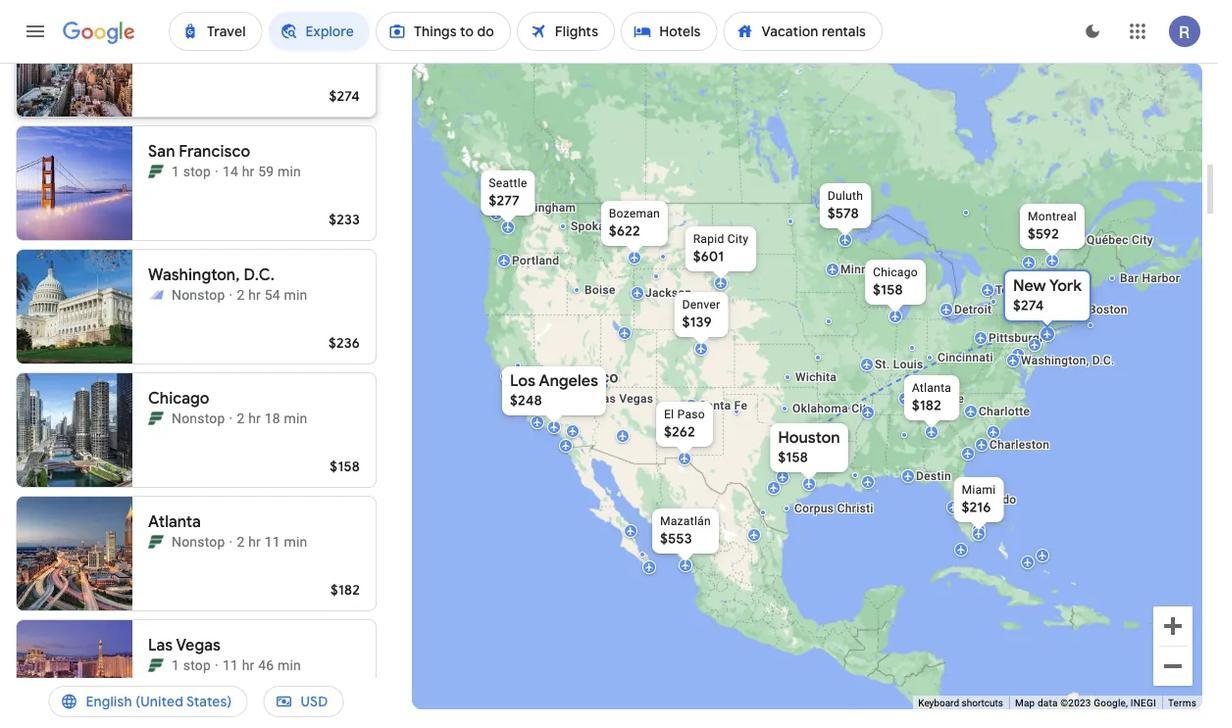 Task type: vqa. For each thing, say whether or not it's contained in the screenshot.
left San
yes



Task type: describe. For each thing, give the bounding box(es) containing it.
233 US dollars text field
[[329, 211, 360, 229]]

nonstop for washington, d.c.
[[172, 287, 225, 304]]

states)
[[186, 693, 232, 711]]

$160
[[329, 706, 360, 723]]

$553
[[660, 531, 692, 548]]

pittsburgh
[[989, 331, 1046, 345]]

keyboard shortcuts button
[[918, 697, 1003, 711]]

english (united states) button
[[49, 679, 248, 726]]

stop for francisco
[[183, 164, 211, 180]]

québec city
[[1087, 233, 1153, 247]]

montreal $592
[[1028, 210, 1077, 243]]

$622
[[609, 223, 640, 240]]

bar
[[1120, 272, 1139, 285]]

frontier image
[[148, 535, 164, 551]]

map region
[[367, 0, 1218, 726]]

0 horizontal spatial $158
[[330, 458, 360, 476]]

(united
[[136, 693, 183, 711]]

bellingham
[[514, 201, 576, 215]]

2 for washington, d.c.
[[237, 287, 245, 304]]

$233
[[329, 211, 360, 229]]

denver $139
[[682, 298, 720, 331]]

cincinnati
[[938, 351, 993, 365]]

york
[[1049, 276, 1082, 296]]

spokane
[[571, 220, 619, 233]]

usd button
[[263, 679, 344, 726]]

usd
[[301, 693, 328, 711]]

miami $216
[[962, 484, 996, 517]]

hr for washington, d.c.
[[248, 287, 261, 304]]

atlanta for atlanta $182
[[912, 382, 951, 395]]

corpus christi
[[794, 502, 874, 516]]

keyboard shortcuts
[[918, 698, 1003, 710]]

st. louis
[[875, 358, 923, 372]]

$592
[[1028, 226, 1059, 243]]

1 stop for francisco
[[172, 164, 211, 180]]

orlando
[[973, 493, 1016, 507]]

detroit
[[954, 303, 992, 317]]

0 horizontal spatial san
[[148, 142, 175, 162]]

$262
[[664, 424, 695, 441]]

chicago for chicago
[[148, 389, 209, 409]]

46
[[258, 658, 274, 674]]

$601
[[693, 248, 724, 266]]

portland
[[512, 254, 559, 268]]

google,
[[1094, 698, 1128, 710]]

0 vertical spatial d.c.
[[244, 266, 275, 286]]

$277
[[489, 192, 520, 210]]

mazatlán
[[660, 515, 711, 529]]

duluth
[[828, 189, 863, 203]]

160 US dollars text field
[[329, 706, 360, 723]]

158 us dollars text field for chicago
[[873, 281, 903, 299]]

el paso $262
[[664, 408, 705, 441]]

0 vertical spatial 11
[[264, 534, 280, 551]]

bozeman
[[609, 207, 660, 221]]

 image for chicago
[[229, 409, 233, 429]]

chicago for chicago $158
[[873, 266, 918, 280]]

minneapolis
[[840, 263, 908, 277]]

11 hr 46 min
[[223, 658, 301, 674]]

236 US dollars text field
[[328, 335, 360, 353]]

min for atlanta
[[284, 534, 307, 551]]

los
[[510, 371, 535, 391]]

new
[[1013, 276, 1046, 296]]

182 US dollars text field
[[330, 582, 360, 600]]

1 stop for vegas
[[172, 658, 211, 674]]

216 US dollars text field
[[962, 499, 991, 517]]

harbor
[[1142, 272, 1180, 285]]

duluth $578
[[828, 189, 863, 223]]

1 vertical spatial $182
[[330, 582, 360, 600]]

houston
[[778, 428, 840, 448]]

change appearance image
[[1069, 8, 1116, 55]]

boston
[[1089, 303, 1128, 317]]

262 US dollars text field
[[664, 424, 695, 441]]

keyboard
[[918, 698, 959, 710]]

francisco inside map region
[[548, 368, 619, 387]]

chicago $158
[[873, 266, 918, 299]]

city for oklahoma city
[[851, 402, 873, 416]]

las inside map region
[[596, 392, 616, 406]]

toronto
[[995, 283, 1038, 297]]

oklahoma
[[792, 402, 848, 416]]

1 vertical spatial vegas
[[176, 636, 221, 657]]

los angeles $248
[[510, 371, 598, 410]]

san inside map region
[[516, 368, 543, 387]]

main menu image
[[24, 20, 47, 43]]

0 vertical spatial washington, d.c.
[[148, 266, 275, 286]]

corpus
[[794, 502, 834, 516]]

louis
[[893, 358, 923, 372]]

inegi
[[1131, 698, 1156, 710]]

christi
[[837, 502, 874, 516]]

rapid city $601
[[693, 232, 749, 266]]

$158 for chicago
[[873, 281, 903, 299]]

terms link
[[1168, 698, 1196, 710]]

seattle
[[489, 177, 527, 190]]

city for québec city
[[1132, 233, 1153, 247]]

182 US dollars text field
[[912, 397, 941, 415]]

1 vertical spatial 11
[[223, 658, 238, 674]]

min for washington, d.c.
[[284, 287, 307, 304]]



Task type: locate. For each thing, give the bounding box(es) containing it.
chicago inside map region
[[873, 266, 918, 280]]

boise
[[585, 283, 616, 297]]

atlanta up frontier icon
[[148, 513, 201, 533]]

las vegas down angeles
[[596, 392, 653, 406]]

city for rapid city $601
[[727, 232, 749, 246]]

1 vertical spatial las
[[148, 636, 173, 657]]

chicago
[[873, 266, 918, 280], [148, 389, 209, 409]]

1 vertical spatial 2
[[237, 411, 245, 427]]

54
[[264, 287, 280, 304]]

3 frontier image from the top
[[148, 659, 164, 674]]

destin
[[916, 470, 951, 484]]

charleston
[[990, 438, 1050, 452]]

city inside rapid city $601
[[727, 232, 749, 246]]

0 vertical spatial 158 us dollars text field
[[873, 281, 903, 299]]

0 vertical spatial chicago
[[873, 266, 918, 280]]

1 for san
[[172, 164, 180, 180]]

san francisco up $248
[[516, 368, 619, 387]]

oklahoma city
[[792, 402, 873, 416]]

1 frontier image from the top
[[148, 164, 164, 180]]

0 vertical spatial $182
[[912, 397, 941, 415]]

loading results progress bar
[[0, 63, 1218, 67]]

248 US dollars text field
[[510, 392, 542, 410]]

$236
[[328, 335, 360, 353]]

622 US dollars text field
[[609, 223, 640, 240]]

1 2 from the top
[[237, 287, 245, 304]]

$248
[[510, 392, 542, 410]]

0 vertical spatial san
[[148, 142, 175, 162]]

14
[[223, 164, 238, 180]]

1 horizontal spatial vegas
[[619, 392, 653, 406]]

angeles
[[539, 371, 598, 391]]

1 horizontal spatial $158
[[778, 449, 808, 467]]

terms
[[1168, 698, 1196, 710]]

washington, d.c.
[[148, 266, 275, 286], [1021, 354, 1115, 368]]

nonstop right frontier icon
[[172, 534, 225, 551]]

59
[[258, 164, 274, 180]]

1 horizontal spatial 158 us dollars text field
[[873, 281, 903, 299]]

$274 inside new york $274
[[1013, 297, 1044, 315]]

las vegas inside map region
[[596, 392, 653, 406]]

santa
[[699, 399, 731, 413]]

2 for chicago
[[237, 411, 245, 427]]

stop left 14
[[183, 164, 211, 180]]

277 US dollars text field
[[489, 192, 520, 210]]

frontier image
[[148, 164, 164, 180], [148, 411, 164, 427], [148, 659, 164, 674]]

0 horizontal spatial las vegas
[[148, 636, 221, 657]]

1 stop
[[172, 164, 211, 180], [172, 658, 211, 674]]

washington, d.c. down the pittsburgh on the top of page
[[1021, 354, 1115, 368]]

$158 inside chicago $158
[[873, 281, 903, 299]]

0 vertical spatial san francisco
[[148, 142, 250, 162]]

592 US dollars text field
[[1028, 226, 1059, 243]]

0 vertical spatial 1 stop
[[172, 164, 211, 180]]

2 nonstop from the top
[[172, 411, 225, 427]]

santa fe
[[699, 399, 748, 413]]

0 horizontal spatial 274 us dollars text field
[[329, 88, 360, 105]]

1 nonstop from the top
[[172, 287, 225, 304]]

city right québec
[[1132, 233, 1153, 247]]

stop up the states)
[[183, 658, 211, 674]]

1 vertical spatial chicago
[[148, 389, 209, 409]]

nonstop right american and spirit image
[[172, 287, 225, 304]]

2 horizontal spatial city
[[1132, 233, 1153, 247]]

0 horizontal spatial d.c.
[[244, 266, 275, 286]]

2 frontier image from the top
[[148, 411, 164, 427]]

 image
[[229, 286, 233, 305], [229, 409, 233, 429]]

0 vertical spatial francisco
[[179, 142, 250, 162]]

158 US dollars text field
[[873, 281, 903, 299], [778, 449, 808, 467]]

2 hr 11 min
[[237, 534, 307, 551]]

2
[[237, 287, 245, 304], [237, 411, 245, 427], [237, 534, 245, 551]]

map data ©2023 google, inegi
[[1015, 698, 1156, 710]]

atlanta for atlanta
[[148, 513, 201, 533]]

francisco
[[179, 142, 250, 162], [548, 368, 619, 387]]

1 left 14
[[172, 164, 180, 180]]

0 vertical spatial  image
[[229, 286, 233, 305]]

francisco up 14
[[179, 142, 250, 162]]

1 horizontal spatial 274 us dollars text field
[[1013, 297, 1044, 315]]

d.c. down the boston
[[1092, 354, 1115, 368]]

washington, down the pittsburgh on the top of page
[[1021, 354, 1089, 368]]

1 horizontal spatial francisco
[[548, 368, 619, 387]]

0 horizontal spatial las
[[148, 636, 173, 657]]

washington,
[[148, 266, 240, 286], [1021, 354, 1089, 368]]

shortcuts
[[962, 698, 1003, 710]]

 image left 2 hr 18 min
[[229, 409, 233, 429]]

1 vertical spatial francisco
[[548, 368, 619, 387]]

$158 inside houston $158
[[778, 449, 808, 467]]

 image
[[229, 533, 233, 553]]

atlanta inside map region
[[912, 382, 951, 395]]

washington, d.c. inside map region
[[1021, 354, 1115, 368]]

0 vertical spatial washington,
[[148, 266, 240, 286]]

1 vertical spatial 158 us dollars text field
[[778, 449, 808, 467]]

stop for vegas
[[183, 658, 211, 674]]

rapid
[[693, 232, 724, 246]]

seattle $277
[[489, 177, 527, 210]]

1 1 from the top
[[172, 164, 180, 180]]

frontier image for las vegas
[[148, 659, 164, 674]]

1 horizontal spatial las vegas
[[596, 392, 653, 406]]

158 us dollars text field for houston
[[778, 449, 808, 467]]

1 vertical spatial d.c.
[[1092, 354, 1115, 368]]

las up (united
[[148, 636, 173, 657]]

3 2 from the top
[[237, 534, 245, 551]]

min for chicago
[[284, 411, 307, 427]]

3 nonstop from the top
[[172, 534, 225, 551]]

0 vertical spatial las vegas
[[596, 392, 653, 406]]

1  image from the top
[[229, 286, 233, 305]]

1 vertical spatial  image
[[229, 409, 233, 429]]

1 for las
[[172, 658, 180, 674]]

1 vertical spatial las vegas
[[148, 636, 221, 657]]

st.
[[875, 358, 890, 372]]

0 vertical spatial stop
[[183, 164, 211, 180]]

0 horizontal spatial washington,
[[148, 266, 240, 286]]

$182
[[912, 397, 941, 415], [330, 582, 360, 600]]

18
[[264, 411, 280, 427]]

158 us dollars text field down houston
[[778, 449, 808, 467]]

0 horizontal spatial atlanta
[[148, 513, 201, 533]]

0 vertical spatial $274
[[329, 88, 360, 105]]

bar harbor
[[1120, 272, 1180, 285]]

$158 for houston
[[778, 449, 808, 467]]

553 US dollars text field
[[660, 531, 692, 548]]

san francisco
[[148, 142, 250, 162], [516, 368, 619, 387]]

1 vertical spatial atlanta
[[148, 513, 201, 533]]

2  image from the top
[[229, 409, 233, 429]]

0 vertical spatial 1
[[172, 164, 180, 180]]

nashville
[[913, 392, 964, 406]]

1 vertical spatial $274
[[1013, 297, 1044, 315]]

washington, inside map region
[[1021, 354, 1089, 368]]

1 vertical spatial frontier image
[[148, 411, 164, 427]]

jackson
[[645, 286, 692, 300]]

1 horizontal spatial d.c.
[[1092, 354, 1115, 368]]

vegas inside map region
[[619, 392, 653, 406]]

1 horizontal spatial $274
[[1013, 297, 1044, 315]]

2 vertical spatial 2
[[237, 534, 245, 551]]

fe
[[734, 399, 748, 413]]

montreal
[[1028, 210, 1077, 224]]

québec
[[1087, 233, 1129, 247]]

1 horizontal spatial san francisco
[[516, 368, 619, 387]]

2 1 from the top
[[172, 658, 180, 674]]

0 horizontal spatial washington, d.c.
[[148, 266, 275, 286]]

wichita
[[795, 371, 837, 384]]

2 horizontal spatial $158
[[873, 281, 903, 299]]

1 up (united
[[172, 658, 180, 674]]

 image left 2 hr 54 min
[[229, 286, 233, 305]]

1 horizontal spatial washington,
[[1021, 354, 1089, 368]]

1 vertical spatial 1
[[172, 658, 180, 674]]

english (united states)
[[86, 693, 232, 711]]

1 horizontal spatial chicago
[[873, 266, 918, 280]]

1 horizontal spatial las
[[596, 392, 616, 406]]

0 horizontal spatial chicago
[[148, 389, 209, 409]]

frontier image for chicago
[[148, 411, 164, 427]]

2 right frontier icon
[[237, 534, 245, 551]]

miami
[[962, 484, 996, 497]]

$139
[[682, 314, 712, 331]]

min
[[278, 164, 301, 180], [284, 287, 307, 304], [284, 411, 307, 427], [284, 534, 307, 551], [278, 658, 301, 674]]

578 US dollars text field
[[828, 205, 859, 223]]

2 stop from the top
[[183, 658, 211, 674]]

0 horizontal spatial francisco
[[179, 142, 250, 162]]

mazatlán $553
[[660, 515, 711, 548]]

vegas
[[619, 392, 653, 406], [176, 636, 221, 657]]

nonstop left 2 hr 18 min
[[172, 411, 225, 427]]

158 US dollars text field
[[330, 458, 360, 476]]

0 vertical spatial 274 us dollars text field
[[329, 88, 360, 105]]

atlanta up 182 us dollars text field
[[912, 382, 951, 395]]

2 vertical spatial nonstop
[[172, 534, 225, 551]]

american and spirit image
[[148, 288, 164, 304]]

1 horizontal spatial $182
[[912, 397, 941, 415]]

1 horizontal spatial san
[[516, 368, 543, 387]]

nonstop for chicago
[[172, 411, 225, 427]]

1
[[172, 164, 180, 180], [172, 658, 180, 674]]

1 vertical spatial san
[[516, 368, 543, 387]]

1 horizontal spatial 11
[[264, 534, 280, 551]]

0 horizontal spatial $274
[[329, 88, 360, 105]]

las
[[596, 392, 616, 406], [148, 636, 173, 657]]

$158
[[873, 281, 903, 299], [778, 449, 808, 467], [330, 458, 360, 476]]

0 vertical spatial las
[[596, 392, 616, 406]]

0 vertical spatial atlanta
[[912, 382, 951, 395]]

1 horizontal spatial city
[[851, 402, 873, 416]]

1 vertical spatial stop
[[183, 658, 211, 674]]

1 stop from the top
[[183, 164, 211, 180]]

©2023
[[1060, 698, 1091, 710]]

0 horizontal spatial 158 us dollars text field
[[778, 449, 808, 467]]

hr for chicago
[[248, 411, 261, 427]]

0 horizontal spatial vegas
[[176, 636, 221, 657]]

charlotte
[[979, 405, 1030, 419]]

frontier image for san francisco
[[148, 164, 164, 180]]

$578
[[828, 205, 859, 223]]

601 US dollars text field
[[693, 248, 724, 266]]

las vegas up the states)
[[148, 636, 221, 657]]

2 vertical spatial frontier image
[[148, 659, 164, 674]]

2 left '54'
[[237, 287, 245, 304]]

las vegas
[[596, 392, 653, 406], [148, 636, 221, 657]]

1 horizontal spatial atlanta
[[912, 382, 951, 395]]

data
[[1038, 698, 1058, 710]]

1 vertical spatial washington, d.c.
[[1021, 354, 1115, 368]]

francisco right los at bottom left
[[548, 368, 619, 387]]

0 horizontal spatial city
[[727, 232, 749, 246]]

$274
[[329, 88, 360, 105], [1013, 297, 1044, 315]]

washington, up american and spirit image
[[148, 266, 240, 286]]

nonstop for atlanta
[[172, 534, 225, 551]]

$216
[[962, 499, 991, 517]]

san francisco up 14
[[148, 142, 250, 162]]

san
[[148, 142, 175, 162], [516, 368, 543, 387]]

d.c. inside map region
[[1092, 354, 1115, 368]]

d.c. up 2 hr 54 min
[[244, 266, 275, 286]]

0 vertical spatial vegas
[[619, 392, 653, 406]]

2 1 stop from the top
[[172, 658, 211, 674]]

1 horizontal spatial washington, d.c.
[[1021, 354, 1115, 368]]

atlanta $182
[[912, 382, 951, 415]]

1 vertical spatial washington,
[[1021, 354, 1089, 368]]

1 1 stop from the top
[[172, 164, 211, 180]]

0 vertical spatial frontier image
[[148, 164, 164, 180]]

 image for washington, d.c.
[[229, 286, 233, 305]]

0 horizontal spatial san francisco
[[148, 142, 250, 162]]

hr
[[242, 164, 255, 180], [248, 287, 261, 304], [248, 411, 261, 427], [248, 534, 261, 551], [242, 658, 255, 674]]

0 horizontal spatial $182
[[330, 582, 360, 600]]

san francisco inside map region
[[516, 368, 619, 387]]

1 stop up the states)
[[172, 658, 211, 674]]

14 hr 59 min
[[223, 164, 301, 180]]

map
[[1015, 698, 1035, 710]]

0 vertical spatial nonstop
[[172, 287, 225, 304]]

2 2 from the top
[[237, 411, 245, 427]]

1 vertical spatial 1 stop
[[172, 658, 211, 674]]

paso
[[677, 408, 705, 422]]

city right oklahoma
[[851, 402, 873, 416]]

2 for atlanta
[[237, 534, 245, 551]]

english
[[86, 693, 132, 711]]

0 vertical spatial 2
[[237, 287, 245, 304]]

2 hr 18 min
[[237, 411, 307, 427]]

139 US dollars text field
[[682, 314, 712, 331]]

2 left the 18 at the bottom left
[[237, 411, 245, 427]]

1 vertical spatial nonstop
[[172, 411, 225, 427]]

158 us dollars text field down minneapolis at the top right of page
[[873, 281, 903, 299]]

washington, d.c. up american and spirit image
[[148, 266, 275, 286]]

new york $274
[[1013, 276, 1082, 315]]

las down angeles
[[596, 392, 616, 406]]

$182 inside the atlanta $182
[[912, 397, 941, 415]]

el
[[664, 408, 674, 422]]

hr for atlanta
[[248, 534, 261, 551]]

0 horizontal spatial 11
[[223, 658, 238, 674]]

1 vertical spatial 274 us dollars text field
[[1013, 297, 1044, 315]]

bozeman $622
[[609, 207, 660, 240]]

2 hr 54 min
[[237, 287, 307, 304]]

$274 button
[[16, 2, 377, 118], [16, 2, 377, 118]]

274 US dollars text field
[[329, 88, 360, 105], [1013, 297, 1044, 315]]

houston $158
[[778, 428, 840, 467]]

1 vertical spatial san francisco
[[516, 368, 619, 387]]

city right rapid
[[727, 232, 749, 246]]

1 stop left 14
[[172, 164, 211, 180]]



